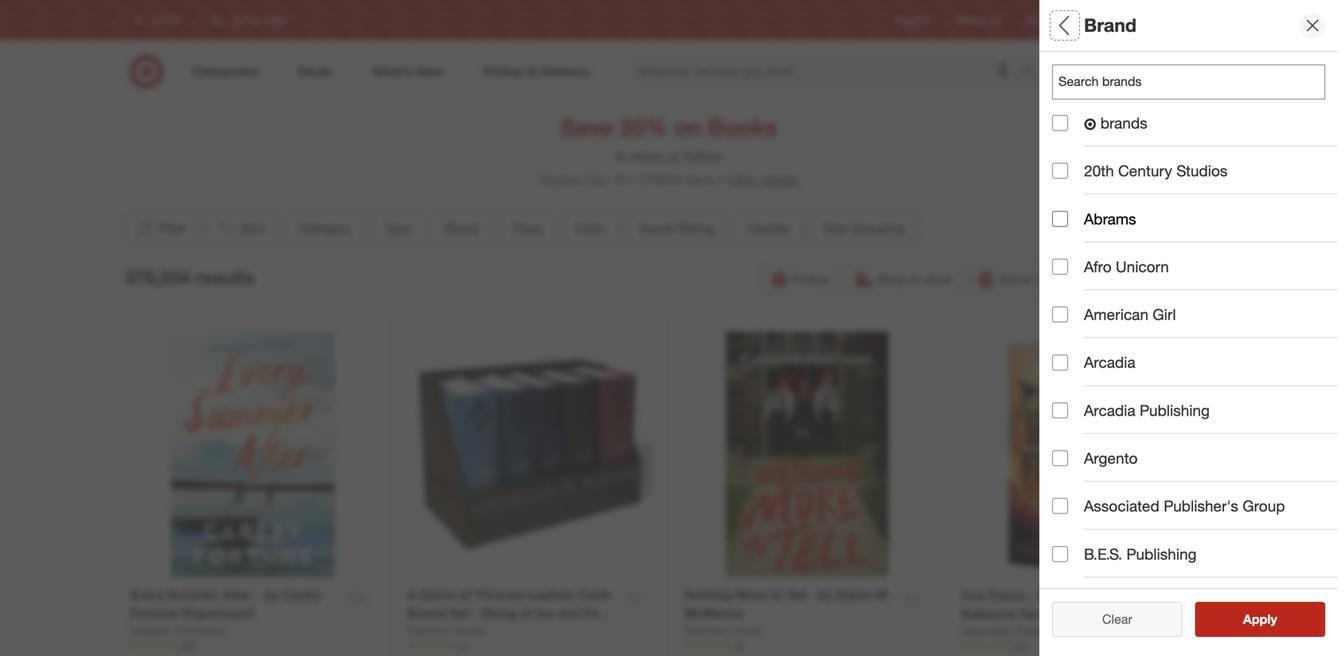 Task type: locate. For each thing, give the bounding box(es) containing it.
1 vertical spatial grouping
[[1087, 459, 1153, 477]]

1 horizontal spatial size grouping
[[1052, 459, 1153, 477]]

0 horizontal spatial type button
[[371, 211, 425, 246]]

price up afro unicorn option
[[1052, 235, 1090, 254]]

379534 items
[[639, 172, 716, 187]]

2 random from the left
[[685, 624, 727, 638]]

1 vertical spatial rating
[[1099, 347, 1146, 365]]

1 vertical spatial brand
[[1052, 180, 1096, 198]]

publishing for b.e.s. publishing
[[1127, 545, 1197, 563]]

0 vertical spatial brand
[[1084, 14, 1137, 36]]

0 horizontal spatial brand button
[[432, 211, 493, 246]]

1 vertical spatial size grouping
[[1052, 459, 1153, 477]]

1 vertical spatial size
[[1052, 459, 1082, 477]]

1 horizontal spatial rating
[[1099, 347, 1146, 365]]

guest rating button down 'girl'
[[1052, 331, 1338, 386]]

guest rating button down 379534 items
[[626, 211, 728, 246]]

filters
[[1079, 14, 1129, 36]]

redcard link
[[1026, 13, 1064, 27]]

price
[[513, 221, 542, 236], [1052, 235, 1090, 254]]

r up the product)
[[473, 624, 483, 639]]

ad
[[989, 14, 1001, 26]]

all filters dialog
[[1040, 0, 1338, 656]]

0 horizontal spatial house
[[453, 624, 485, 638]]

gender up argento checkbox
[[1052, 403, 1105, 421]]

1 horizontal spatial gender
[[1052, 403, 1105, 421]]

- up clear all at the bottom of page
[[1111, 588, 1116, 604]]

- right after
[[256, 588, 261, 603]]

size up the "pickup"
[[824, 221, 848, 236]]

of left ice
[[520, 606, 532, 621]]

random house link down set
[[407, 623, 485, 639]]

0 horizontal spatial size
[[824, 221, 848, 236]]

0 vertical spatial color
[[575, 221, 606, 236]]

10 link
[[685, 639, 930, 653]]

color down dec at left
[[575, 221, 606, 236]]

brand inside the all filters dialog
[[1052, 180, 1096, 198]]

clear inside "button"
[[1094, 612, 1124, 627]]

0 horizontal spatial grouping
[[852, 221, 905, 236]]

0 vertical spatial gender
[[748, 221, 791, 236]]

all
[[1128, 612, 1140, 627]]

What can we help you find? suggestions appear below search field
[[629, 54, 1025, 89]]

price button down expires
[[499, 211, 556, 246]]

1 horizontal spatial random
[[685, 624, 727, 638]]

random for nothing more to tell - by karen m mcmanus
[[685, 624, 727, 638]]

pickup button
[[763, 262, 841, 297]]

1 vertical spatial category button
[[285, 211, 365, 246]]

1 horizontal spatial store
[[924, 272, 953, 287]]

1 horizontal spatial house
[[730, 624, 762, 638]]

guest inside the all filters dialog
[[1052, 347, 1095, 365]]

1 vertical spatial category
[[299, 221, 351, 236]]

weekly ad link
[[956, 13, 1001, 27]]

0 vertical spatial category
[[1052, 68, 1119, 87]]

rating inside the all filters dialog
[[1099, 347, 1146, 365]]

results for 379,534 results
[[196, 267, 255, 289]]

0 vertical spatial rating
[[677, 221, 714, 236]]

every summer after - by carley fortune (paperback) link
[[130, 586, 338, 623]]

1 house from the left
[[453, 624, 485, 638]]

guest down 379534
[[640, 221, 674, 236]]

1 random house link from the left
[[407, 623, 485, 639]]

macmillan publishers
[[962, 624, 1068, 638]]

0 horizontal spatial size grouping button
[[811, 211, 918, 246]]

iron flame - (empyrean) - by rebecca yarros (hardcover) image
[[962, 332, 1208, 578]]

0 vertical spatial grouping
[[852, 221, 905, 236]]

grouping up associated
[[1087, 459, 1153, 477]]

1 vertical spatial of
[[520, 606, 532, 621]]

200 link
[[130, 639, 376, 653]]

size
[[824, 221, 848, 236], [1052, 459, 1082, 477]]

clear
[[1094, 612, 1124, 627], [1102, 612, 1132, 627]]

0 horizontal spatial of
[[459, 588, 471, 603]]

leather-
[[528, 588, 579, 603]]

1 random from the left
[[407, 624, 450, 638]]

same
[[999, 272, 1032, 287]]

0 horizontal spatial type
[[385, 221, 412, 236]]

1 vertical spatial guest rating
[[1052, 347, 1146, 365]]

1 vertical spatial guest rating button
[[1052, 331, 1338, 386]]

1 vertical spatial publishing
[[1127, 545, 1197, 563]]

random house link down mcmanus
[[685, 623, 762, 639]]

0 vertical spatial arcadia
[[1084, 353, 1136, 372]]

1 horizontal spatial gender button
[[1052, 386, 1338, 442]]

arcadia publishing
[[1084, 401, 1210, 420]]

grouping up "shop"
[[852, 221, 905, 236]]

random
[[407, 624, 450, 638], [685, 624, 727, 638]]

store left or
[[633, 148, 664, 164]]

2 random house from the left
[[685, 624, 762, 638]]

arcadia for arcadia publishing
[[1084, 401, 1136, 420]]

- inside "a game of thrones leather-cloth boxed set - (song of ice and fire) by  george r r martin (mixed media product)"
[[473, 606, 478, 621]]

house up 10
[[730, 624, 762, 638]]

size grouping up "shop"
[[824, 221, 905, 236]]

1 horizontal spatial random house
[[685, 624, 762, 638]]

random house down set
[[407, 624, 485, 638]]

store inside save 20% on books in-store or online
[[633, 148, 664, 164]]

details
[[761, 172, 798, 187]]

guest rating down 379534 items
[[640, 221, 714, 236]]

0 horizontal spatial size grouping
[[824, 221, 905, 236]]

Abrams checkbox
[[1052, 211, 1068, 227]]

size grouping up associated
[[1052, 459, 1153, 477]]

argento
[[1084, 449, 1138, 468]]

2 vertical spatial brand
[[445, 221, 479, 236]]

0 horizontal spatial gender
[[748, 221, 791, 236]]

store inside 'button'
[[924, 272, 953, 287]]

results inside button
[[1253, 612, 1294, 627]]

Associated Publisher's Group checkbox
[[1052, 498, 1068, 514]]

by inside "a game of thrones leather-cloth boxed set - (song of ice and fire) by  george r r martin (mixed media product)"
[[407, 624, 422, 639]]

house up 73
[[453, 624, 485, 638]]

grouping inside the all filters dialog
[[1087, 459, 1153, 477]]

2 clear from the left
[[1102, 612, 1132, 627]]

1 horizontal spatial grouping
[[1087, 459, 1153, 477]]

random house
[[407, 624, 485, 638], [685, 624, 762, 638]]

379,534
[[124, 267, 190, 289]]

1 vertical spatial store
[[924, 272, 953, 287]]

all
[[1052, 14, 1074, 36]]

group
[[1243, 497, 1285, 515]]

None checkbox
[[1052, 115, 1068, 131]]

20th Century Studios checkbox
[[1052, 163, 1068, 179]]

category right sort
[[299, 221, 351, 236]]

0 horizontal spatial r
[[473, 624, 483, 639]]

1 vertical spatial color
[[1052, 291, 1091, 310]]

1 horizontal spatial results
[[1253, 612, 1294, 627]]

m
[[876, 588, 888, 603]]

Arcadia checkbox
[[1052, 355, 1068, 371]]

1 horizontal spatial category
[[1052, 68, 1119, 87]]

gender down the offer details
[[748, 221, 791, 236]]

0 vertical spatial guest rating button
[[626, 211, 728, 246]]

category inside the all filters dialog
[[1052, 68, 1119, 87]]

every summer after - by carley fortune (paperback) image
[[130, 332, 376, 577]]

1 horizontal spatial size grouping button
[[1052, 442, 1338, 498]]

type button
[[1052, 108, 1338, 163], [371, 211, 425, 246]]

None text field
[[1052, 65, 1326, 100]]

store right in
[[924, 272, 953, 287]]

0 horizontal spatial color
[[575, 221, 606, 236]]

penguin
[[130, 624, 171, 638]]

results for see results
[[1253, 612, 1294, 627]]

by left carley
[[264, 588, 279, 603]]

1 horizontal spatial random house link
[[685, 623, 762, 639]]

0 horizontal spatial store
[[633, 148, 664, 164]]

0 horizontal spatial results
[[196, 267, 255, 289]]

color button
[[562, 211, 620, 246], [1052, 275, 1338, 331]]

grouping
[[852, 221, 905, 236], [1087, 459, 1153, 477]]

penguin publishing link
[[130, 623, 226, 639]]

0 horizontal spatial guest
[[640, 221, 674, 236]]

american girl
[[1084, 306, 1176, 324]]

size grouping button
[[811, 211, 918, 246], [1052, 442, 1338, 498]]

color down delivery
[[1052, 291, 1091, 310]]

0 vertical spatial gender button
[[734, 211, 804, 246]]

guest rating
[[640, 221, 714, 236], [1052, 347, 1146, 365]]

0 vertical spatial results
[[196, 267, 255, 289]]

1 vertical spatial results
[[1253, 612, 1294, 627]]

by up media
[[407, 624, 422, 639]]

items
[[685, 172, 716, 187]]

0 horizontal spatial guest rating button
[[626, 211, 728, 246]]

0 horizontal spatial rating
[[677, 221, 714, 236]]

clear inside button
[[1102, 612, 1132, 627]]

or
[[667, 148, 680, 164]]

nothing
[[685, 588, 732, 603]]

size grouping button up "shop"
[[811, 211, 918, 246]]

1 horizontal spatial size
[[1052, 459, 1082, 477]]

to
[[771, 588, 783, 603]]

abrams
[[1084, 210, 1136, 228]]

size grouping button down the arcadia publishing
[[1052, 442, 1338, 498]]

filter button
[[124, 211, 198, 246]]

by inside nothing more to tell - by karen m mcmanus
[[819, 588, 833, 603]]

size up associated publisher's group option
[[1052, 459, 1082, 477]]

by left karen
[[819, 588, 833, 603]]

rating down items
[[677, 221, 714, 236]]

guest
[[640, 221, 674, 236], [1052, 347, 1095, 365]]

martin
[[499, 624, 539, 639]]

results right "see"
[[1253, 612, 1294, 627]]

0 vertical spatial publishing
[[1140, 401, 1210, 420]]

0 vertical spatial store
[[633, 148, 664, 164]]

B.E.S. Publishing checkbox
[[1052, 546, 1068, 562]]

1 horizontal spatial color button
[[1052, 275, 1338, 331]]

size grouping inside the all filters dialog
[[1052, 459, 1153, 477]]

category
[[1052, 68, 1119, 87], [299, 221, 351, 236]]

1 horizontal spatial guest rating
[[1052, 347, 1146, 365]]

iron flame - (empyrean) - by rebecca yarros (hardcover)
[[962, 588, 1134, 622]]

0 horizontal spatial random house
[[407, 624, 485, 638]]

arcadia down the american
[[1084, 353, 1136, 372]]

arcadia up 'argento'
[[1084, 401, 1136, 420]]

material button
[[1052, 498, 1338, 554]]

price down expires
[[513, 221, 542, 236]]

by inside every summer after - by carley fortune (paperback)
[[264, 588, 279, 603]]

1 vertical spatial size grouping button
[[1052, 442, 1338, 498]]

1 vertical spatial gender
[[1052, 403, 1105, 421]]

0 horizontal spatial guest rating
[[640, 221, 714, 236]]

brands
[[1101, 114, 1148, 132]]

fire)
[[584, 606, 611, 621]]

2 random house link from the left
[[685, 623, 762, 639]]

1 horizontal spatial category button
[[1052, 52, 1338, 108]]

0 vertical spatial guest
[[640, 221, 674, 236]]

1 r from the left
[[473, 624, 483, 639]]

Afro Unicorn checkbox
[[1052, 259, 1068, 275]]

2 arcadia from the top
[[1084, 401, 1136, 420]]

1 clear from the left
[[1094, 612, 1124, 627]]

house for -
[[453, 624, 485, 638]]

girl
[[1153, 306, 1176, 324]]

gender inside the all filters dialog
[[1052, 403, 1105, 421]]

1 horizontal spatial price button
[[1052, 219, 1338, 275]]

0 vertical spatial size grouping
[[824, 221, 905, 236]]

1 horizontal spatial type
[[1052, 124, 1086, 142]]

style
[[1052, 570, 1088, 588]]

guest down american girl option
[[1052, 347, 1095, 365]]

2 house from the left
[[730, 624, 762, 638]]

clear all button
[[1052, 602, 1183, 637]]

brand
[[1084, 14, 1137, 36], [1052, 180, 1096, 198], [445, 221, 479, 236]]

2 vertical spatial publishing
[[174, 624, 226, 638]]

0 horizontal spatial category
[[299, 221, 351, 236]]

1 horizontal spatial color
[[1052, 291, 1091, 310]]

price button inside the all filters dialog
[[1052, 219, 1338, 275]]

1 horizontal spatial price
[[1052, 235, 1090, 254]]

category button
[[1052, 52, 1338, 108], [285, 211, 365, 246]]

1 vertical spatial guest
[[1052, 347, 1095, 365]]

price button up 'girl'
[[1052, 219, 1338, 275]]

house
[[453, 624, 485, 638], [730, 624, 762, 638]]

- right tell at the right
[[810, 588, 815, 603]]

1 random house from the left
[[407, 624, 485, 638]]

0 vertical spatial type button
[[1052, 108, 1338, 163]]

none checkbox inside 'brand' dialog
[[1052, 115, 1068, 131]]

by up all
[[1120, 588, 1134, 604]]

type inside the all filters dialog
[[1052, 124, 1086, 142]]

see results
[[1227, 612, 1294, 627]]

1 arcadia from the top
[[1084, 353, 1136, 372]]

1 horizontal spatial brand button
[[1052, 163, 1338, 219]]

publishing for arcadia publishing
[[1140, 401, 1210, 420]]

0 horizontal spatial random
[[407, 624, 450, 638]]

every summer after - by carley fortune (paperback)
[[130, 588, 321, 621]]

random house link
[[407, 623, 485, 639], [685, 623, 762, 639]]

arcadia
[[1084, 353, 1136, 372], [1084, 401, 1136, 420]]

Arcadia Publishing checkbox
[[1052, 403, 1068, 419]]

of up set
[[459, 588, 471, 603]]

offer
[[729, 172, 757, 187]]

category up ¬ at top
[[1052, 68, 1119, 87]]

0 horizontal spatial random house link
[[407, 623, 485, 639]]

rating down the american
[[1099, 347, 1146, 365]]

color inside the all filters dialog
[[1052, 291, 1091, 310]]

of
[[459, 588, 471, 603], [520, 606, 532, 621]]

registry link
[[895, 13, 930, 27]]

fortune
[[130, 606, 178, 621]]

0 vertical spatial type
[[1052, 124, 1086, 142]]

weekly
[[956, 14, 986, 26]]

random house down mcmanus
[[685, 624, 762, 638]]

iron flame - (empyrean) - by rebecca yarros (hardcover) link
[[962, 587, 1171, 624]]

random down mcmanus
[[685, 624, 727, 638]]

afro
[[1084, 258, 1112, 276]]

random down boxed
[[407, 624, 450, 638]]

1 vertical spatial gender button
[[1052, 386, 1338, 442]]

1 vertical spatial arcadia
[[1084, 401, 1136, 420]]

1 horizontal spatial r
[[486, 624, 495, 639]]

- right set
[[473, 606, 478, 621]]

1 horizontal spatial guest
[[1052, 347, 1095, 365]]

results down sort button
[[196, 267, 255, 289]]

r down (song
[[486, 624, 495, 639]]

0 vertical spatial category button
[[1052, 52, 1338, 108]]

1 vertical spatial color button
[[1052, 275, 1338, 331]]

0 horizontal spatial color button
[[562, 211, 620, 246]]

guest rating down the american
[[1052, 347, 1146, 365]]

circle
[[1119, 14, 1143, 26]]



Task type: vqa. For each thing, say whether or not it's contained in the screenshot.
Every Summer After - by Carley Fortune (Paperback) image
yes



Task type: describe. For each thing, give the bounding box(es) containing it.
pickup
[[792, 272, 831, 287]]

apply button
[[1195, 602, 1326, 637]]

shipping
[[1153, 272, 1204, 287]]

- inside nothing more to tell - by karen m mcmanus
[[810, 588, 815, 603]]

carley
[[282, 588, 321, 603]]

a
[[407, 588, 416, 603]]

none text field inside 'brand' dialog
[[1052, 65, 1326, 100]]

0 vertical spatial size grouping button
[[811, 211, 918, 246]]

random house link for mcmanus
[[685, 623, 762, 639]]

in-
[[616, 148, 633, 164]]

a game of thrones leather-cloth boxed set - (song of ice and fire) by  george r r martin (mixed media product) link
[[407, 586, 615, 656]]

boxed
[[407, 606, 446, 621]]

george
[[425, 624, 470, 639]]

by inside iron flame - (empyrean) - by rebecca yarros (hardcover)
[[1120, 588, 1134, 604]]

random house link for -
[[407, 623, 485, 639]]

arcadia for arcadia
[[1084, 353, 1136, 372]]

mcmanus
[[685, 606, 744, 621]]

Argento checkbox
[[1052, 451, 1068, 466]]

brand button inside the all filters dialog
[[1052, 163, 1338, 219]]

offer details button
[[716, 171, 798, 189]]

379534
[[639, 172, 682, 187]]

sort button
[[205, 211, 279, 246]]

b.e.s.
[[1084, 545, 1122, 563]]

studios
[[1177, 162, 1228, 180]]

sort
[[241, 221, 265, 236]]

on
[[674, 113, 702, 141]]

karen
[[837, 588, 873, 603]]

0 vertical spatial size
[[824, 221, 848, 236]]

¬
[[1084, 115, 1096, 133]]

target
[[1090, 14, 1116, 26]]

1 vertical spatial type button
[[371, 211, 425, 246]]

flame
[[989, 588, 1026, 604]]

filter
[[159, 221, 186, 236]]

shop in store
[[877, 272, 953, 287]]

2 r from the left
[[486, 624, 495, 639]]

size inside the all filters dialog
[[1052, 459, 1082, 477]]

material
[[1052, 514, 1111, 533]]

73
[[457, 639, 467, 651]]

more
[[736, 588, 767, 603]]

target circle link
[[1090, 13, 1143, 27]]

- up yarros
[[1030, 588, 1035, 604]]

clear for clear all
[[1094, 612, 1124, 627]]

16
[[612, 172, 626, 187]]

clear all
[[1094, 612, 1140, 627]]

20th century studios
[[1084, 162, 1228, 180]]

weekly ad
[[956, 14, 1001, 26]]

summer
[[168, 588, 219, 603]]

game
[[420, 588, 456, 603]]

thrones
[[475, 588, 524, 603]]

associated publisher's group
[[1084, 497, 1285, 515]]

(empyrean)
[[1039, 588, 1107, 604]]

0 vertical spatial of
[[459, 588, 471, 603]]

0 horizontal spatial price button
[[499, 211, 556, 246]]

redcard
[[1026, 14, 1064, 26]]

0 horizontal spatial gender button
[[734, 211, 804, 246]]

brand inside 'brand' dialog
[[1084, 14, 1137, 36]]

price inside the all filters dialog
[[1052, 235, 1090, 254]]

brand dialog
[[1040, 0, 1338, 656]]

rebecca
[[962, 607, 1015, 622]]

nothing more to tell - by karen m mcmanus
[[685, 588, 888, 621]]

a game of thrones leather-cloth boxed set - (song of ice and fire) by  george r r martin (mixed media product) image
[[407, 332, 653, 577]]

dec
[[586, 172, 609, 187]]

penguin publishing
[[130, 624, 226, 638]]

see
[[1227, 612, 1249, 627]]

and
[[558, 606, 580, 621]]

search
[[1014, 65, 1052, 81]]

in
[[911, 272, 921, 287]]

target circle
[[1090, 14, 1143, 26]]

1 horizontal spatial of
[[520, 606, 532, 621]]

shipping button
[[1124, 262, 1214, 297]]

- inside every summer after - by carley fortune (paperback)
[[256, 588, 261, 603]]

books
[[708, 113, 778, 141]]

macmillan
[[962, 624, 1013, 638]]

publishing for penguin publishing
[[174, 624, 226, 638]]

¬ brands
[[1084, 114, 1148, 133]]

shop in store button
[[847, 262, 963, 297]]

73 link
[[407, 639, 653, 653]]

0 horizontal spatial category button
[[285, 211, 365, 246]]

146 link
[[962, 639, 1208, 653]]

1 horizontal spatial type button
[[1052, 108, 1338, 163]]

yarros
[[1019, 607, 1058, 622]]

1 vertical spatial type
[[385, 221, 412, 236]]

American Girl checkbox
[[1052, 307, 1068, 323]]

associated
[[1084, 497, 1160, 515]]

clear for clear
[[1102, 612, 1132, 627]]

house for mcmanus
[[730, 624, 762, 638]]

0 horizontal spatial price
[[513, 221, 542, 236]]

century
[[1118, 162, 1172, 180]]

random house for -
[[407, 624, 485, 638]]

(mixed
[[542, 624, 583, 639]]

unicorn
[[1116, 258, 1169, 276]]

all filters
[[1052, 14, 1129, 36]]

product)
[[448, 642, 500, 656]]

guest rating inside the all filters dialog
[[1052, 347, 1146, 365]]

1 horizontal spatial guest rating button
[[1052, 331, 1338, 386]]

0 vertical spatial guest rating
[[640, 221, 714, 236]]

nothing more to tell - by karen m mcmanus image
[[685, 332, 930, 577]]

macmillan publishers link
[[962, 624, 1068, 639]]

(hardcover)
[[1061, 607, 1132, 622]]

iron
[[962, 588, 986, 604]]

cloth
[[579, 588, 611, 603]]

publisher's
[[1164, 497, 1239, 515]]

expires
[[540, 172, 582, 187]]

random for a game of thrones leather-cloth boxed set - (song of ice and fire) by  george r r martin (mixed media product)
[[407, 624, 450, 638]]

save
[[561, 113, 614, 141]]

random house for mcmanus
[[685, 624, 762, 638]]

after
[[222, 588, 252, 603]]

200
[[180, 639, 196, 651]]

ice
[[536, 606, 554, 621]]

see results button
[[1195, 602, 1326, 637]]

clear button
[[1052, 602, 1183, 637]]

0 vertical spatial color button
[[562, 211, 620, 246]]

same day delivery button
[[970, 262, 1117, 297]]

save 20% on books in-store or online
[[561, 113, 778, 164]]

20th
[[1084, 162, 1114, 180]]



